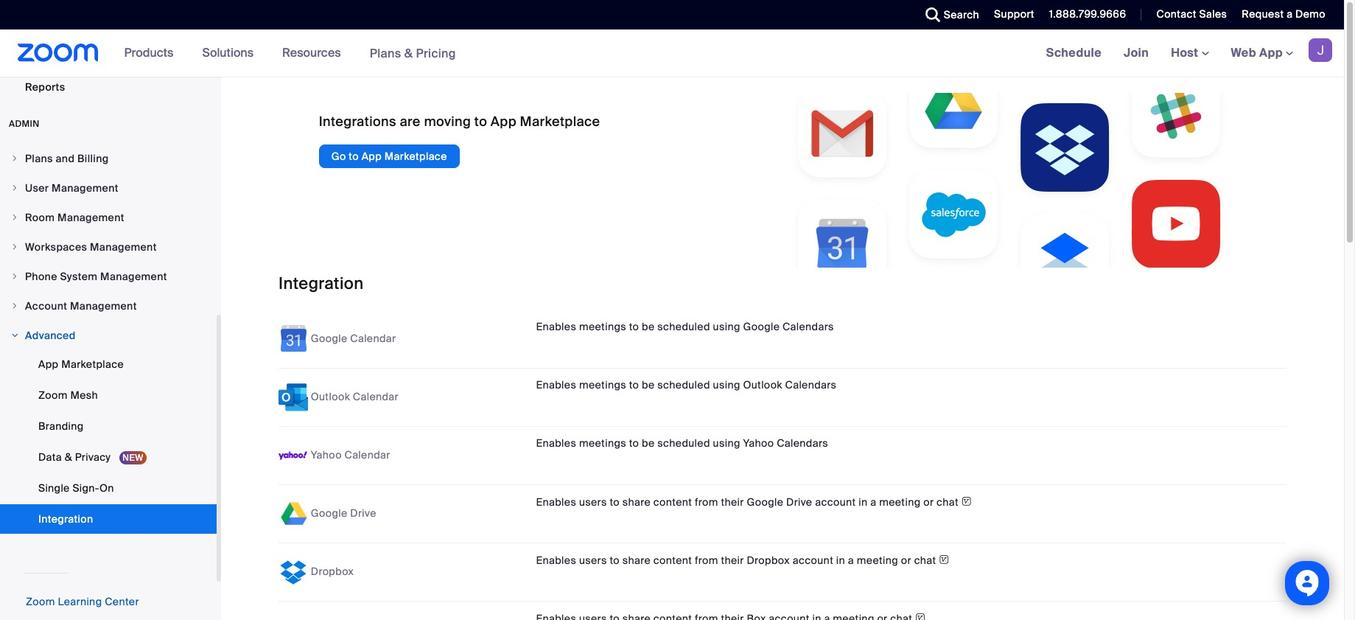Task type: describe. For each thing, give the bounding box(es) containing it.
phone system management menu item
[[0, 262, 217, 290]]

scheduled for outlook
[[658, 378, 711, 392]]

version image for enables users to share content from their google drive account in a meeting or chat
[[962, 494, 973, 510]]

schedule
[[1047, 45, 1102, 60]]

marketplace inside button
[[385, 150, 447, 163]]

data & privacy
[[38, 450, 114, 464]]

enables for enables meetings to be scheduled using yahoo calendars
[[536, 437, 577, 450]]

1.888.799.9666
[[1050, 7, 1127, 21]]

enables meetings to be scheduled using google calendars
[[536, 320, 834, 333]]

using for outlook
[[713, 378, 741, 392]]

room
[[25, 211, 55, 224]]

and
[[56, 152, 75, 165]]

host
[[1172, 45, 1202, 60]]

room management menu item
[[0, 203, 217, 232]]

single sign-on link
[[0, 473, 217, 503]]

products button
[[124, 29, 180, 77]]

google drive image
[[279, 499, 308, 529]]

single
[[38, 481, 70, 495]]

enables for enables meetings to be scheduled using google calendars
[[536, 320, 577, 333]]

go to app marketplace button
[[319, 144, 460, 168]]

outlook calendar
[[311, 390, 399, 403]]

branding link
[[0, 411, 217, 441]]

app inside meetings navigation
[[1260, 45, 1284, 60]]

on
[[99, 481, 114, 495]]

products
[[124, 45, 174, 60]]

management inside menu item
[[100, 270, 167, 283]]

from for google
[[695, 496, 719, 509]]

0 horizontal spatial drive
[[350, 506, 377, 520]]

1 horizontal spatial outlook
[[743, 378, 783, 392]]

meetings for enables meetings to be scheduled using google calendars
[[579, 320, 627, 333]]

outlook calendar image
[[279, 383, 308, 412]]

plans and billing
[[25, 152, 109, 165]]

sign-
[[73, 481, 99, 495]]

meetings navigation
[[1036, 29, 1345, 77]]

zoom logo image
[[18, 43, 99, 62]]

learning
[[58, 595, 102, 608]]

1 horizontal spatial yahoo
[[743, 437, 775, 450]]

product information navigation
[[113, 29, 467, 77]]

users for enables users to share content from their google drive account in a meeting or chat
[[579, 496, 607, 509]]

mesh
[[70, 389, 98, 402]]

workspaces management
[[25, 240, 157, 254]]

zoom learning center link
[[26, 595, 139, 608]]

user management menu item
[[0, 174, 217, 202]]

plans for plans and billing
[[25, 152, 53, 165]]

to inside button
[[349, 150, 359, 163]]

right image for workspaces
[[10, 243, 19, 251]]

enables users to share content from their dropbox account in a meeting or chat
[[536, 554, 937, 567]]

room management
[[25, 211, 124, 224]]

search button
[[915, 0, 984, 29]]

management for workspaces management
[[90, 240, 157, 254]]

workspaces
[[25, 240, 87, 254]]

calendar for outlook calendar
[[353, 390, 399, 403]]

account inside application
[[793, 554, 834, 567]]

enables users to share content from their dropbox account in a meeting or chat application
[[536, 552, 1201, 569]]

web app
[[1232, 45, 1284, 60]]

a inside application
[[848, 554, 855, 567]]

their for google
[[721, 496, 744, 509]]

support
[[995, 7, 1035, 21]]

to for enables meetings to be scheduled using yahoo calendars
[[629, 437, 639, 450]]

integration link
[[0, 504, 217, 534]]

request a demo
[[1243, 7, 1326, 21]]

zoom learning center
[[26, 595, 139, 608]]

advanced menu item
[[0, 321, 217, 349]]

sales
[[1200, 7, 1228, 21]]

google calendar
[[311, 332, 396, 345]]

system
[[60, 270, 98, 283]]

google right 'google drive' icon
[[311, 506, 348, 520]]

enables for enables meetings to be scheduled using outlook calendars
[[536, 378, 577, 392]]

marketplace inside advanced "menu"
[[61, 358, 124, 371]]

drive inside 'application'
[[787, 496, 813, 509]]

integrations
[[319, 113, 397, 130]]

are
[[400, 113, 421, 130]]

center
[[105, 595, 139, 608]]

integrations are moving to app marketplace
[[319, 113, 600, 130]]

integration heading
[[279, 273, 1287, 294]]

moving
[[424, 113, 471, 130]]

advanced menu
[[0, 349, 217, 535]]

account management
[[25, 299, 137, 313]]

advanced
[[25, 329, 76, 342]]

web
[[1232, 45, 1257, 60]]

data & privacy link
[[0, 442, 217, 472]]

single sign-on
[[38, 481, 114, 495]]

management for room management
[[58, 211, 124, 224]]

phone system management
[[25, 270, 167, 283]]

or inside 'application'
[[924, 496, 934, 509]]

app marketplace link
[[0, 349, 217, 379]]

enables users to share content from their google drive account in a meeting or chat
[[536, 496, 959, 509]]

to for enables users to share content from their dropbox account in a meeting or chat
[[610, 554, 620, 567]]

integration for integration heading
[[279, 273, 364, 294]]

using for yahoo
[[713, 437, 741, 450]]

0 horizontal spatial outlook
[[311, 390, 350, 403]]

branding
[[38, 420, 84, 433]]

phone
[[25, 270, 57, 283]]

solutions
[[202, 45, 254, 60]]

0 horizontal spatial yahoo
[[311, 448, 342, 461]]

calendars for enables meetings to be scheduled using google calendars
[[783, 320, 834, 333]]

enables meetings to be scheduled using outlook calendars
[[536, 378, 837, 392]]

calendar for google calendar
[[350, 332, 396, 345]]

data
[[38, 450, 62, 464]]

be for yahoo
[[642, 437, 655, 450]]

zoom mesh link
[[0, 380, 217, 410]]

calendar for yahoo calendar
[[345, 448, 391, 461]]

app inside advanced "menu"
[[38, 358, 59, 371]]

privacy
[[75, 450, 111, 464]]

demo
[[1296, 7, 1326, 21]]

yahoo calendar
[[311, 448, 391, 461]]

resources
[[282, 45, 341, 60]]

google drive
[[311, 506, 377, 520]]

yahoo calendar image
[[279, 441, 308, 471]]

join link
[[1113, 29, 1161, 77]]

profile picture image
[[1309, 38, 1333, 62]]

meetings for enables meetings to be scheduled using yahoo calendars
[[579, 437, 627, 450]]

app right moving
[[491, 113, 517, 130]]



Task type: locate. For each thing, give the bounding box(es) containing it.
to for enables users to share content from their google drive account in a meeting or chat
[[610, 496, 620, 509]]

host button
[[1172, 45, 1210, 60]]

1 meetings from the top
[[579, 320, 627, 333]]

3 right image from the top
[[10, 243, 19, 251]]

0 vertical spatial share
[[623, 496, 651, 509]]

request
[[1243, 7, 1285, 21]]

admin
[[9, 118, 40, 130]]

from inside application
[[695, 554, 719, 567]]

using up "enables users to share content from their google drive account in a meeting or chat"
[[713, 437, 741, 450]]

2 horizontal spatial version image
[[962, 494, 973, 510]]

or inside application
[[902, 554, 912, 567]]

0 vertical spatial plans
[[370, 45, 401, 61]]

content inside enables users to share content from their google drive account in a meeting or chat 'application'
[[654, 496, 692, 509]]

version image for enables users to share content from their dropbox account in a meeting or chat
[[940, 552, 950, 568]]

3 enables from the top
[[536, 437, 577, 450]]

1 vertical spatial or
[[902, 554, 912, 567]]

enables
[[536, 320, 577, 333], [536, 378, 577, 392], [536, 437, 577, 450], [536, 496, 577, 509], [536, 554, 577, 567]]

to inside application
[[610, 554, 620, 567]]

3 scheduled from the top
[[658, 437, 711, 450]]

google calendar image
[[279, 325, 308, 354]]

from for dropbox
[[695, 554, 719, 567]]

content for dropbox
[[654, 554, 692, 567]]

& inside data & privacy link
[[65, 450, 72, 464]]

1 horizontal spatial in
[[859, 496, 868, 509]]

be for outlook
[[642, 378, 655, 392]]

1 vertical spatial in
[[837, 554, 846, 567]]

1 vertical spatial &
[[65, 450, 72, 464]]

1 vertical spatial their
[[721, 554, 744, 567]]

their inside 'application'
[[721, 496, 744, 509]]

users inside 'application'
[[579, 496, 607, 509]]

1 vertical spatial zoom
[[26, 595, 55, 608]]

integration
[[279, 273, 364, 294], [38, 512, 93, 526]]

& inside "product information" navigation
[[405, 45, 413, 61]]

content for google
[[654, 496, 692, 509]]

0 vertical spatial calendars
[[783, 320, 834, 333]]

4 right image from the top
[[10, 272, 19, 281]]

0 horizontal spatial chat
[[915, 554, 937, 567]]

0 vertical spatial from
[[695, 496, 719, 509]]

1 vertical spatial version image
[[940, 552, 950, 568]]

web app button
[[1232, 45, 1294, 60]]

content inside enables users to share content from their dropbox account in a meeting or chat application
[[654, 554, 692, 567]]

right image left the account
[[10, 302, 19, 310]]

1 horizontal spatial chat
[[937, 496, 959, 509]]

1 horizontal spatial drive
[[787, 496, 813, 509]]

2 from from the top
[[695, 554, 719, 567]]

their for dropbox
[[721, 554, 744, 567]]

1 content from the top
[[654, 496, 692, 509]]

right image left workspaces
[[10, 243, 19, 251]]

share
[[623, 496, 651, 509], [623, 554, 651, 567]]

admin menu menu
[[0, 145, 217, 537]]

a down enables users to share content from their google drive account in a meeting or chat 'application'
[[848, 554, 855, 567]]

0 vertical spatial chat
[[937, 496, 959, 509]]

2 vertical spatial using
[[713, 437, 741, 450]]

1 vertical spatial calendar
[[353, 390, 399, 403]]

1 users from the top
[[579, 496, 607, 509]]

integration up google calendar icon
[[279, 273, 364, 294]]

google down integration heading
[[743, 320, 780, 333]]

2 be from the top
[[642, 378, 655, 392]]

be down enables meetings to be scheduled using outlook calendars
[[642, 437, 655, 450]]

in up enables users to share content from their dropbox account in a meeting or chat application
[[859, 496, 868, 509]]

application
[[536, 611, 1201, 620]]

management for account management
[[70, 299, 137, 313]]

1 scheduled from the top
[[658, 320, 711, 333]]

workspaces management menu item
[[0, 233, 217, 261]]

chat inside 'application'
[[937, 496, 959, 509]]

2 vertical spatial marketplace
[[61, 358, 124, 371]]

1 vertical spatial marketplace
[[385, 150, 447, 163]]

request a demo link
[[1231, 0, 1345, 29], [1243, 7, 1326, 21]]

3 using from the top
[[713, 437, 741, 450]]

account
[[25, 299, 67, 313]]

share for enables users to share content from their dropbox account in a meeting or chat
[[623, 554, 651, 567]]

banner containing products
[[0, 29, 1345, 77]]

scheduled for google
[[658, 320, 711, 333]]

1 horizontal spatial marketplace
[[385, 150, 447, 163]]

right image for account
[[10, 302, 19, 310]]

right image for room
[[10, 213, 19, 222]]

plans inside "product information" navigation
[[370, 45, 401, 61]]

1 vertical spatial from
[[695, 554, 719, 567]]

using for google
[[713, 320, 741, 333]]

their
[[721, 496, 744, 509], [721, 554, 744, 567]]

2 their from the top
[[721, 554, 744, 567]]

3 meetings from the top
[[579, 437, 627, 450]]

zoom mesh
[[38, 389, 98, 402]]

calendar down outlook calendar
[[345, 448, 391, 461]]

meeting
[[880, 496, 921, 509], [857, 554, 899, 567]]

2 using from the top
[[713, 378, 741, 392]]

1 share from the top
[[623, 496, 651, 509]]

plans for plans & pricing
[[370, 45, 401, 61]]

right image left advanced
[[10, 331, 19, 340]]

2 content from the top
[[654, 554, 692, 567]]

content
[[654, 496, 692, 509], [654, 554, 692, 567]]

version image inside enables users to share content from their dropbox account in a meeting or chat application
[[940, 552, 950, 568]]

1 vertical spatial integration
[[38, 512, 93, 526]]

scheduled for yahoo
[[658, 437, 711, 450]]

meetings for enables meetings to be scheduled using outlook calendars
[[579, 378, 627, 392]]

chat
[[937, 496, 959, 509], [915, 554, 937, 567]]

users inside application
[[579, 554, 607, 567]]

2 vertical spatial meetings
[[579, 437, 627, 450]]

their down "enables users to share content from their google drive account in a meeting or chat"
[[721, 554, 744, 567]]

in inside application
[[837, 554, 846, 567]]

management up workspaces management in the left top of the page
[[58, 211, 124, 224]]

1 horizontal spatial version image
[[940, 552, 950, 568]]

3 be from the top
[[642, 437, 655, 450]]

banner
[[0, 29, 1345, 77]]

schedule link
[[1036, 29, 1113, 77]]

1 from from the top
[[695, 496, 719, 509]]

plans & pricing
[[370, 45, 456, 61]]

1 vertical spatial using
[[713, 378, 741, 392]]

yahoo up "enables users to share content from their google drive account in a meeting or chat"
[[743, 437, 775, 450]]

plans & pricing link
[[370, 45, 456, 61], [370, 45, 456, 61]]

zoom for zoom mesh
[[38, 389, 68, 402]]

to for enables meetings to be scheduled using google calendars
[[629, 320, 639, 333]]

dropbox down "enables users to share content from their google drive account in a meeting or chat"
[[747, 554, 790, 567]]

solutions button
[[202, 29, 260, 77]]

1 right image from the top
[[10, 184, 19, 192]]

1 vertical spatial meeting
[[857, 554, 899, 567]]

search
[[944, 8, 980, 21]]

drive
[[787, 496, 813, 509], [350, 506, 377, 520]]

0 vertical spatial or
[[924, 496, 934, 509]]

version image inside enables users to share content from their google drive account in a meeting or chat 'application'
[[962, 494, 973, 510]]

app
[[1260, 45, 1284, 60], [491, 113, 517, 130], [362, 150, 382, 163], [38, 358, 59, 371]]

2 share from the top
[[623, 554, 651, 567]]

account
[[816, 496, 856, 509], [793, 554, 834, 567]]

calendar down google calendar
[[353, 390, 399, 403]]

1 vertical spatial users
[[579, 554, 607, 567]]

0 vertical spatial scheduled
[[658, 320, 711, 333]]

2 vertical spatial calendars
[[777, 437, 829, 450]]

dropbox inside application
[[747, 554, 790, 567]]

1 vertical spatial meetings
[[579, 378, 627, 392]]

0 vertical spatial zoom
[[38, 389, 68, 402]]

integration for integration link
[[38, 512, 93, 526]]

a inside 'application'
[[871, 496, 877, 509]]

0 vertical spatial version image
[[962, 494, 973, 510]]

0 vertical spatial users
[[579, 496, 607, 509]]

meeting inside 'application'
[[880, 496, 921, 509]]

user
[[25, 181, 49, 195]]

0 vertical spatial their
[[721, 496, 744, 509]]

2 vertical spatial be
[[642, 437, 655, 450]]

dropbox
[[747, 554, 790, 567], [311, 565, 354, 578]]

1 vertical spatial a
[[871, 496, 877, 509]]

yahoo
[[743, 437, 775, 450], [311, 448, 342, 461]]

integration inside advanced "menu"
[[38, 512, 93, 526]]

chat inside application
[[915, 554, 937, 567]]

0 horizontal spatial in
[[837, 554, 846, 567]]

outlook
[[743, 378, 783, 392], [311, 390, 350, 403]]

meeting down enables users to share content from their google drive account in a meeting or chat 'application'
[[857, 554, 899, 567]]

1 horizontal spatial &
[[405, 45, 413, 61]]

1 horizontal spatial a
[[871, 496, 877, 509]]

support link
[[984, 0, 1039, 29], [995, 7, 1035, 21]]

0 vertical spatial be
[[642, 320, 655, 333]]

0 horizontal spatial &
[[65, 450, 72, 464]]

0 vertical spatial account
[[816, 496, 856, 509]]

1 horizontal spatial dropbox
[[747, 554, 790, 567]]

resources button
[[282, 29, 348, 77]]

calendar
[[350, 332, 396, 345], [353, 390, 399, 403], [345, 448, 391, 461]]

right image inside workspaces management menu item
[[10, 243, 19, 251]]

zoom left mesh
[[38, 389, 68, 402]]

version image
[[962, 494, 973, 510], [940, 552, 950, 568], [916, 611, 926, 620]]

management down billing
[[52, 181, 119, 195]]

right image left phone
[[10, 272, 19, 281]]

contact sales
[[1157, 7, 1228, 21]]

right image inside room management menu item
[[10, 213, 19, 222]]

2 vertical spatial calendar
[[345, 448, 391, 461]]

in down enables users to share content from their google drive account in a meeting or chat 'application'
[[837, 554, 846, 567]]

share for enables users to share content from their google drive account in a meeting or chat
[[623, 496, 651, 509]]

&
[[405, 45, 413, 61], [65, 450, 72, 464]]

2 meetings from the top
[[579, 378, 627, 392]]

0 horizontal spatial marketplace
[[61, 358, 124, 371]]

to for enables meetings to be scheduled using outlook calendars
[[629, 378, 639, 392]]

enables meetings to be scheduled using yahoo calendars
[[536, 437, 829, 450]]

go
[[332, 150, 346, 163]]

1 horizontal spatial integration
[[279, 273, 364, 294]]

& for plans
[[405, 45, 413, 61]]

1 vertical spatial be
[[642, 378, 655, 392]]

scheduled up enables meetings to be scheduled using outlook calendars
[[658, 320, 711, 333]]

google up enables users to share content from their dropbox account in a meeting or chat
[[747, 496, 784, 509]]

0 vertical spatial &
[[405, 45, 413, 61]]

1.888.799.9666 button
[[1039, 0, 1131, 29], [1050, 7, 1127, 21]]

plans left pricing
[[370, 45, 401, 61]]

from
[[695, 496, 719, 509], [695, 554, 719, 567]]

integration down single sign-on
[[38, 512, 93, 526]]

0 horizontal spatial plans
[[25, 152, 53, 165]]

app right web
[[1260, 45, 1284, 60]]

be up enables meetings to be scheduled using yahoo calendars
[[642, 378, 655, 392]]

meeting inside application
[[857, 554, 899, 567]]

app down advanced
[[38, 358, 59, 371]]

app right go
[[362, 150, 382, 163]]

2 vertical spatial version image
[[916, 611, 926, 620]]

reports
[[25, 80, 65, 94]]

be for google
[[642, 320, 655, 333]]

1 their from the top
[[721, 496, 744, 509]]

right image for user
[[10, 184, 19, 192]]

yahoo right yahoo calendar 'icon'
[[311, 448, 342, 461]]

share inside 'application'
[[623, 496, 651, 509]]

calendars for enables meetings to be scheduled using outlook calendars
[[786, 378, 837, 392]]

calendars
[[783, 320, 834, 333], [786, 378, 837, 392], [777, 437, 829, 450]]

1 be from the top
[[642, 320, 655, 333]]

google inside 'application'
[[747, 496, 784, 509]]

2 horizontal spatial a
[[1287, 7, 1293, 21]]

2 right image from the top
[[10, 213, 19, 222]]

4 enables from the top
[[536, 496, 577, 509]]

0 vertical spatial content
[[654, 496, 692, 509]]

2 vertical spatial a
[[848, 554, 855, 567]]

1 using from the top
[[713, 320, 741, 333]]

management down phone system management menu item at the left top of the page
[[70, 299, 137, 313]]

plans
[[370, 45, 401, 61], [25, 152, 53, 165]]

1 vertical spatial share
[[623, 554, 651, 567]]

0 vertical spatial calendar
[[350, 332, 396, 345]]

0 horizontal spatial a
[[848, 554, 855, 567]]

calendar up outlook calendar
[[350, 332, 396, 345]]

2 horizontal spatial marketplace
[[520, 113, 600, 130]]

from down "enables users to share content from their google drive account in a meeting or chat"
[[695, 554, 719, 567]]

management up the account management menu item
[[100, 270, 167, 283]]

zoom for zoom learning center
[[26, 595, 55, 608]]

1 vertical spatial scheduled
[[658, 378, 711, 392]]

0 horizontal spatial or
[[902, 554, 912, 567]]

1 vertical spatial plans
[[25, 152, 53, 165]]

right image
[[10, 184, 19, 192], [10, 213, 19, 222], [10, 243, 19, 251], [10, 272, 19, 281], [10, 302, 19, 310], [10, 331, 19, 340]]

scheduled down enables meetings to be scheduled using outlook calendars
[[658, 437, 711, 450]]

& right data
[[65, 450, 72, 464]]

right image inside advanced menu item
[[10, 331, 19, 340]]

zoom left learning
[[26, 595, 55, 608]]

1 horizontal spatial or
[[924, 496, 934, 509]]

from inside 'application'
[[695, 496, 719, 509]]

0 vertical spatial using
[[713, 320, 741, 333]]

right image
[[10, 154, 19, 163]]

right image inside phone system management menu item
[[10, 272, 19, 281]]

marketplace
[[520, 113, 600, 130], [385, 150, 447, 163], [61, 358, 124, 371]]

5 enables from the top
[[536, 554, 577, 567]]

2 scheduled from the top
[[658, 378, 711, 392]]

0 vertical spatial in
[[859, 496, 868, 509]]

2 vertical spatial scheduled
[[658, 437, 711, 450]]

scheduled down enables meetings to be scheduled using google calendars
[[658, 378, 711, 392]]

enables inside 'application'
[[536, 496, 577, 509]]

right image inside the account management menu item
[[10, 302, 19, 310]]

plans and billing menu item
[[0, 145, 217, 173]]

1 vertical spatial chat
[[915, 554, 937, 567]]

to
[[475, 113, 487, 130], [349, 150, 359, 163], [629, 320, 639, 333], [629, 378, 639, 392], [629, 437, 639, 450], [610, 496, 620, 509], [610, 554, 620, 567]]

6 right image from the top
[[10, 331, 19, 340]]

pricing
[[416, 45, 456, 61]]

a up enables users to share content from their dropbox account in a meeting or chat application
[[871, 496, 877, 509]]

management down room management menu item
[[90, 240, 157, 254]]

account inside 'application'
[[816, 496, 856, 509]]

go to app marketplace
[[332, 150, 447, 163]]

1 vertical spatial calendars
[[786, 378, 837, 392]]

marketplace image
[[722, 93, 1298, 306]]

right image left the user
[[10, 184, 19, 192]]

management
[[52, 181, 119, 195], [58, 211, 124, 224], [90, 240, 157, 254], [100, 270, 167, 283], [70, 299, 137, 313]]

right image for phone
[[10, 272, 19, 281]]

& left pricing
[[405, 45, 413, 61]]

to inside 'application'
[[610, 496, 620, 509]]

0 vertical spatial meeting
[[880, 496, 921, 509]]

users for enables users to share content from their dropbox account in a meeting or chat
[[579, 554, 607, 567]]

using down integration heading
[[713, 320, 741, 333]]

5 right image from the top
[[10, 302, 19, 310]]

billing
[[77, 152, 109, 165]]

from down enables meetings to be scheduled using yahoo calendars
[[695, 496, 719, 509]]

plans right right image
[[25, 152, 53, 165]]

meetings
[[579, 320, 627, 333], [579, 378, 627, 392], [579, 437, 627, 450]]

2 users from the top
[[579, 554, 607, 567]]

google right google calendar icon
[[311, 332, 348, 345]]

1 enables from the top
[[536, 320, 577, 333]]

1 horizontal spatial plans
[[370, 45, 401, 61]]

a left demo
[[1287, 7, 1293, 21]]

management for user management
[[52, 181, 119, 195]]

using down enables meetings to be scheduled using google calendars
[[713, 378, 741, 392]]

1 vertical spatial content
[[654, 554, 692, 567]]

0 vertical spatial integration
[[279, 273, 364, 294]]

enables for enables users to share content from their dropbox account in a meeting or chat
[[536, 554, 577, 567]]

0 horizontal spatial dropbox
[[311, 565, 354, 578]]

calendars for enables meetings to be scheduled using yahoo calendars
[[777, 437, 829, 450]]

in inside 'application'
[[859, 496, 868, 509]]

plans inside plans and billing menu item
[[25, 152, 53, 165]]

user management
[[25, 181, 119, 195]]

zoom inside advanced "menu"
[[38, 389, 68, 402]]

0 vertical spatial meetings
[[579, 320, 627, 333]]

share inside application
[[623, 554, 651, 567]]

meeting up enables users to share content from their dropbox account in a meeting or chat application
[[880, 496, 921, 509]]

2 enables from the top
[[536, 378, 577, 392]]

& for data
[[65, 450, 72, 464]]

enables for enables users to share content from their google drive account in a meeting or chat
[[536, 496, 577, 509]]

join
[[1124, 45, 1149, 60]]

dropbox image
[[279, 558, 308, 587]]

0 horizontal spatial integration
[[38, 512, 93, 526]]

0 vertical spatial marketplace
[[520, 113, 600, 130]]

be up enables meetings to be scheduled using outlook calendars
[[642, 320, 655, 333]]

or
[[924, 496, 934, 509], [902, 554, 912, 567]]

side navigation navigation
[[0, 0, 221, 620]]

app marketplace
[[38, 358, 124, 371]]

account management menu item
[[0, 292, 217, 320]]

right image inside user management menu item
[[10, 184, 19, 192]]

reports link
[[0, 72, 217, 102]]

enables inside application
[[536, 554, 577, 567]]

right image left room
[[10, 213, 19, 222]]

their up enables users to share content from their dropbox account in a meeting or chat
[[721, 496, 744, 509]]

dropbox right dropbox image
[[311, 565, 354, 578]]

1 vertical spatial account
[[793, 554, 834, 567]]

contact sales link
[[1146, 0, 1231, 29], [1157, 7, 1228, 21]]

contact
[[1157, 7, 1197, 21]]

their inside application
[[721, 554, 744, 567]]

app inside button
[[362, 150, 382, 163]]

enables users to share content from their google drive account in a meeting or chat application
[[536, 494, 1201, 510]]

0 horizontal spatial version image
[[916, 611, 926, 620]]

0 vertical spatial a
[[1287, 7, 1293, 21]]



Task type: vqa. For each thing, say whether or not it's contained in the screenshot.
Enables meetings to be scheduled using Outlook Calendars
yes



